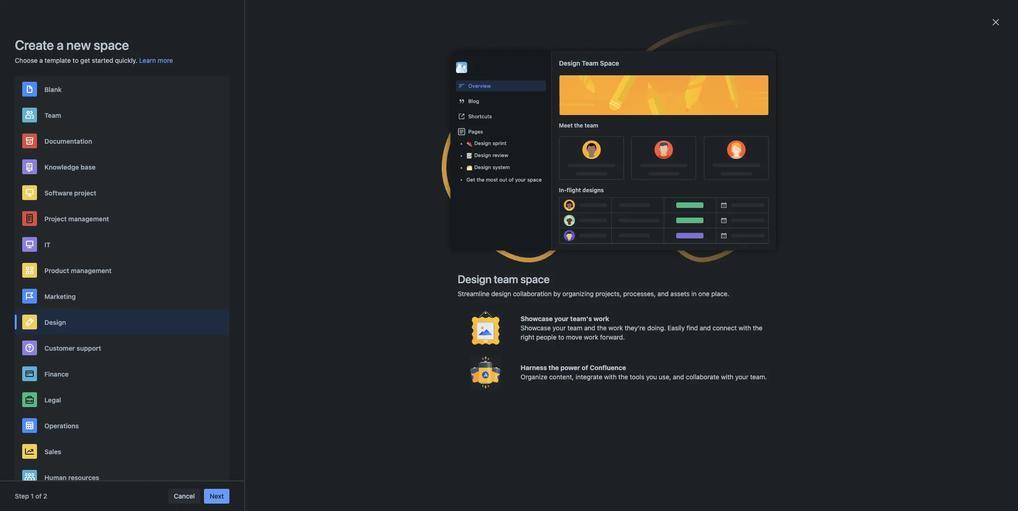 Task type: locate. For each thing, give the bounding box(es) containing it.
0 vertical spatial focus
[[553, 396, 571, 404]]

0 vertical spatial notes
[[647, 64, 664, 72]]

visited for getting started in confluence
[[439, 135, 456, 141]]

@ up set
[[554, 308, 560, 316]]

create for stellar
[[334, 230, 354, 237]]

0 vertical spatial work
[[594, 315, 610, 323]]

1 horizontal spatial overview
[[585, 114, 614, 122]]

template inside template - meeting notes my first space
[[585, 64, 613, 72]]

1 vertical spatial focus
[[410, 406, 428, 413]]

will up time
[[390, 318, 400, 325]]

on down the
[[411, 239, 419, 247]]

0 horizontal spatial design
[[492, 290, 512, 298]]

0 vertical spatial 1
[[457, 85, 459, 91]]

1 vertical spatial be
[[640, 396, 648, 404]]

1 horizontal spatial list
[[457, 318, 468, 325]]

harness the power of confluence organize content, integrate with the tools you use, and collaborate with your team.
[[521, 364, 768, 381]]

project management button
[[15, 206, 230, 232]]

1 horizontal spatial it
[[637, 230, 641, 237]]

any
[[474, 406, 484, 413], [365, 415, 375, 423]]

2 mention from the left
[[562, 308, 586, 316]]

1 vertical spatial showcase
[[521, 324, 551, 332]]

0 horizontal spatial list
[[390, 308, 401, 316]]

0 horizontal spatial with
[[605, 374, 617, 381]]

more up other
[[489, 396, 505, 404]]

ago right pages
[[485, 135, 494, 141]]

that left went
[[592, 387, 604, 395]]

minutes up :athletic_shoe: image
[[464, 135, 483, 141]]

0 vertical spatial most
[[486, 177, 498, 183]]

add down things
[[573, 396, 585, 404]]

1 vertical spatial october
[[417, 293, 441, 301]]

2 october from the top
[[417, 293, 441, 301]]

visited 2 minutes ago
[[568, 85, 620, 91]]

design inside design team space streamline design collaboration by organizing projects, processes, and assets in one place.
[[492, 290, 512, 298]]

0 horizontal spatial items
[[602, 327, 619, 335]]

october 20, 2023 button
[[417, 214, 470, 224], [417, 293, 470, 302]]

team down announcements on the left top of page
[[429, 204, 446, 212]]

1 vertical spatial each
[[429, 387, 443, 395]]

design inside date  participants list meeting participants using their @ mention names @ mention a person to add them as an attendee and they will be notified.  goals list goals for this meeting (e.g., set design priorities for fy19) discussion topics time item presenter notes add notes for each discussion topic  action items add action items to close the loo
[[565, 318, 585, 325]]

1 vertical spatial create
[[334, 230, 354, 237]]

1 2023 from the top
[[454, 215, 470, 223]]

template up visited 2 minutes ago
[[585, 64, 613, 72]]

1 horizontal spatial 1
[[457, 85, 459, 91]]

on inside 'create a stellar overview the overview is the first page visitors will see when they visit your space, so it helps to include some information on what the space is about and what your team is working on. overview.svg add a header image. this gives your overview visual appeal and makes it welcoming for visitors. explain what the space is for. start'
[[411, 239, 419, 247]]

0 vertical spatial october
[[417, 215, 441, 223]]

:pencil: image
[[467, 153, 472, 159]]

of
[[509, 177, 514, 183], [403, 204, 410, 212], [582, 364, 589, 372], [35, 493, 42, 501]]

2 inside create a new space dialog
[[43, 493, 47, 501]]

0 vertical spatial design
[[492, 290, 512, 298]]

customer support
[[44, 345, 101, 353]]

2 down design team space
[[586, 85, 589, 91]]

confluence up integrate
[[590, 364, 627, 372]]

of inside harness the power of confluence organize content, integrate with the tools you use, and collaborate with your team.
[[582, 364, 589, 372]]

1 vertical spatial notes
[[485, 327, 502, 335]]

most up stellar
[[370, 204, 388, 212]]

design for system
[[475, 164, 491, 170]]

will left see
[[522, 230, 532, 237]]

discussion
[[336, 327, 368, 335]]

design inside button
[[44, 319, 66, 327]]

working
[[561, 239, 584, 247]]

design inside design team space streamline design collaboration by organizing projects, processes, and assets in one place.
[[458, 273, 492, 286]]

0 vertical spatial be
[[401, 318, 409, 325]]

0 horizontal spatial mention
[[507, 308, 531, 316]]

1 inside create a new space dialog
[[31, 493, 34, 501]]

create for new
[[15, 37, 54, 53]]

0 vertical spatial october 20, 2023 button
[[417, 214, 470, 224]]

in-
[[559, 187, 567, 194]]

3 20, from the top
[[443, 372, 452, 380]]

new up get
[[66, 37, 91, 53]]

work right team's
[[594, 315, 610, 323]]

1 horizontal spatial out
[[500, 177, 508, 183]]

out down 'system'
[[500, 177, 508, 183]]

october up section
[[417, 372, 441, 380]]

more
[[158, 56, 173, 64], [489, 396, 505, 404]]

in inside getting started in confluence greg robinson
[[505, 114, 510, 122]]

:wave: image
[[439, 115, 450, 126], [439, 115, 450, 126]]

:dividers: image
[[467, 165, 472, 171]]

1 horizontal spatial mention
[[562, 308, 586, 316]]

0 vertical spatial they
[[564, 230, 577, 237]]

most for team
[[370, 204, 388, 212]]

the inside date  participants list meeting participants using their @ mention names @ mention a person to add them as an attendee and they will be notified.  goals list goals for this meeting (e.g., set design priorities for fy19) discussion topics time item presenter notes add notes for each discussion topic  action items add action items to close the loo
[[359, 336, 369, 344]]

my first space link
[[456, 72, 490, 78], [585, 72, 619, 78], [176, 170, 287, 187], [477, 293, 519, 302], [477, 372, 519, 381]]

1 horizontal spatial about
[[565, 406, 582, 413]]

15
[[586, 135, 592, 141]]

or left efforts
[[430, 396, 436, 404]]

template for template - weekly status report
[[456, 64, 484, 72]]

about down things
[[565, 406, 582, 413]]

team inside 'get the most out of your team space october 20, 2023'
[[429, 204, 446, 212]]

getting
[[456, 114, 479, 122]]

freeform
[[725, 153, 751, 161]]

1 october from the top
[[417, 215, 441, 223]]

team up 15
[[585, 122, 599, 129]]

date  participants list meeting participants using their @ mention names @ mention a person to add them as an attendee and they will be notified.  goals list goals for this meeting (e.g., set design priorities for fy19) discussion topics time item presenter notes add notes for each discussion topic  action items add action items to close the loo
[[334, 308, 670, 344]]

with right collaborate
[[722, 374, 734, 381]]

1 vertical spatial most
[[370, 204, 388, 212]]

0 horizontal spatial will
[[390, 318, 400, 325]]

management right product
[[71, 267, 112, 275]]

create inside 'create a stellar overview the overview is the first page visitors will see when they visit your space, so it helps to include some information on what the space is about and what your team is working on. overview.svg add a header image. this gives your overview visual appeal and makes it welcoming for visitors. explain what the space is for. start'
[[334, 230, 354, 237]]

they up topics at the bottom left of page
[[375, 318, 388, 325]]

person
[[593, 308, 614, 316]]

started right get
[[92, 56, 113, 64]]

• up type
[[472, 372, 475, 380]]

visited 1 minute ago
[[439, 85, 488, 91]]

finance
[[44, 371, 69, 378]]

1 • from the top
[[472, 293, 475, 301]]

greg robinson link up pages
[[456, 122, 491, 128]]

in-flight designs
[[559, 187, 604, 194]]

1 horizontal spatial meeting
[[510, 318, 535, 325]]

0 horizontal spatial @
[[499, 308, 505, 316]]

important
[[629, 406, 658, 413]]

1 horizontal spatial robinson
[[469, 122, 491, 128]]

resources
[[68, 474, 99, 482]]

:dart: image
[[439, 65, 450, 76], [439, 65, 450, 76]]

1 vertical spatial notes
[[437, 406, 455, 413]]

october 20, 2023 • my first space for mention
[[417, 293, 519, 301]]

get for team
[[343, 204, 356, 212]]

be inside "copy and paste this section for each week. type // to add a date win add a few things that went well this week needs input add some projects or efforts that need more input/help note focus add some areas you'll be focusing on next week \n focus \n notes enter any other thoughts or feelings about this past week important links add any key links tha"
[[640, 396, 648, 404]]

create up include
[[334, 230, 354, 237]]

it button
[[15, 232, 230, 258]]

design
[[492, 290, 512, 298], [565, 318, 585, 325]]

and inside design team space streamline design collaboration by organizing projects, processes, and assets in one place.
[[658, 290, 669, 298]]

and right use,
[[673, 374, 685, 381]]

:notepad_spiral: image
[[568, 65, 579, 76]]

overview up visited 15 minutes ago
[[585, 114, 614, 122]]

pages
[[469, 129, 483, 135]]

about up appeal
[[474, 239, 491, 247]]

copy and paste this section for each week. type // to add a date win add a few things that went well this week needs input add some projects or efforts that need more input/help note focus add some areas you'll be focusing on next week \n focus \n notes enter any other thoughts or feelings about this past week important links add any key links tha
[[334, 387, 663, 423]]

design for review
[[475, 152, 491, 158]]

my inside template - weekly status report my first space
[[456, 72, 463, 78]]

sprint
[[493, 140, 507, 146]]

what
[[420, 239, 435, 247], [506, 239, 521, 247], [625, 248, 640, 256]]

work right move
[[584, 334, 599, 342]]

this right paste
[[382, 387, 393, 395]]

fy19)
[[625, 318, 642, 325]]

add right //
[[494, 387, 505, 395]]

out for team
[[390, 204, 401, 212]]

to inside the create a new space choose a template to get started quickly. learn more
[[73, 56, 79, 64]]

showcase
[[521, 315, 553, 323], [521, 324, 551, 332]]

needs
[[334, 396, 353, 404]]

meeting up notified.
[[403, 308, 427, 316]]

get down :dividers: image
[[467, 177, 475, 183]]

2 horizontal spatial robinson
[[598, 122, 620, 128]]

-
[[486, 64, 489, 72], [615, 64, 618, 72]]

template - weekly status report my first space
[[456, 64, 556, 78]]

0 horizontal spatial greg
[[197, 158, 211, 166]]

- left weekly
[[486, 64, 489, 72]]

their
[[484, 308, 498, 316]]

1 horizontal spatial @
[[554, 308, 560, 316]]

space inside design team space streamline design collaboration by organizing projects, processes, and assets in one place.
[[521, 273, 550, 286]]

getting started in confluence greg robinson
[[456, 114, 548, 128]]

greg robinson link for 10
[[456, 122, 491, 128]]

- inside template - meeting notes my first space
[[615, 64, 618, 72]]

2 items from the left
[[654, 327, 670, 335]]

3 october from the top
[[417, 372, 441, 380]]

1 horizontal spatial with
[[722, 374, 734, 381]]

0 horizontal spatial template
[[456, 64, 484, 72]]

0 vertical spatial out
[[500, 177, 508, 183]]

in up blogs,
[[799, 142, 805, 150]]

0 vertical spatial 20,
[[443, 215, 452, 223]]

@ right their in the left bottom of the page
[[499, 308, 505, 316]]

or up teams
[[788, 153, 794, 161]]

team up move
[[568, 324, 583, 332]]

section
[[395, 387, 417, 395]]

team.
[[751, 374, 768, 381]]

1 horizontal spatial most
[[486, 177, 498, 183]]

edit
[[655, 161, 667, 168]]

team's
[[571, 315, 592, 323]]

work
[[594, 315, 610, 323], [609, 324, 623, 332], [584, 334, 599, 342]]

for inside 'create a stellar overview the overview is the first page visitors will see when they visit your space, so it helps to include some information on what the space is about and what your team is working on. overview.svg add a header image. this gives your overview visual appeal and makes it welcoming for visitors. explain what the space is for. start'
[[567, 248, 576, 256]]

documentation
[[44, 137, 92, 145]]

cancel button
[[168, 490, 201, 505]]

the
[[409, 230, 421, 237]]

start
[[352, 257, 367, 265]]

information
[[375, 239, 409, 247]]

1 horizontal spatial greg robinson
[[585, 122, 620, 128]]

ago for weekly
[[479, 85, 488, 91]]

things
[[572, 387, 590, 395]]

1 left minute
[[457, 85, 459, 91]]

0 horizontal spatial greg robinson
[[197, 158, 241, 166]]

:dividers: image
[[467, 165, 472, 171]]

1 vertical spatial get
[[343, 204, 356, 212]]

greg robinson up visited 15 minutes ago
[[585, 122, 620, 128]]

notes inside date  participants list meeting participants using their @ mention names @ mention a person to add them as an attendee and they will be notified.  goals list goals for this meeting (e.g., set design priorities for fy19) discussion topics time item presenter notes add notes for each discussion topic  action items add action items to close the loo
[[452, 327, 470, 335]]

showcase up right
[[521, 324, 551, 332]]

0 vertical spatial each
[[513, 327, 528, 335]]

1 horizontal spatial design
[[565, 318, 585, 325]]

confluence inside getting started in confluence greg robinson
[[512, 114, 548, 122]]

new inside whiteboards are available in beta more freeform than pages or blogs, whiteboards empower teams to organize and brainstorm in new ways.
[[789, 172, 802, 180]]

1 vertical spatial they
[[375, 318, 388, 325]]

legal
[[44, 396, 61, 404]]

design button
[[15, 310, 230, 336]]

october 20, 2023 • my first space up type
[[417, 372, 519, 380]]

2 vertical spatial 2023
[[454, 372, 470, 380]]

1 vertical spatial october 20, 2023 button
[[417, 293, 470, 302]]

0 vertical spatial showcase
[[521, 315, 553, 323]]

edit feed button
[[655, 160, 682, 169]]

list down using
[[457, 318, 468, 325]]

get inside create a new space dialog
[[467, 177, 475, 183]]

banner
[[0, 0, 1019, 26]]

time
[[390, 327, 405, 335]]

and down 'whiteboards'
[[735, 172, 747, 180]]

to left move
[[559, 334, 565, 342]]

greg robinson up my first space
[[197, 158, 241, 166]]

0 vertical spatial notes
[[452, 327, 470, 335]]

minutes for template
[[591, 85, 610, 91]]

the inside 'get the most out of your team space october 20, 2023'
[[357, 204, 369, 212]]

designs
[[583, 187, 604, 194]]

0 horizontal spatial more
[[158, 56, 173, 64]]

0 horizontal spatial any
[[365, 415, 375, 423]]

they up the working
[[564, 230, 577, 237]]

2 down human
[[43, 493, 47, 501]]

of inside 'get the most out of your team space october 20, 2023'
[[403, 204, 410, 212]]

0 vertical spatial create
[[15, 37, 54, 53]]

1 vertical spatial out
[[390, 204, 401, 212]]

0 horizontal spatial team
[[44, 111, 61, 119]]

0 vertical spatial started
[[92, 56, 113, 64]]

will
[[522, 230, 532, 237], [390, 318, 400, 325]]

add up next
[[372, 396, 384, 404]]

1 horizontal spatial will
[[522, 230, 532, 237]]

blog
[[469, 98, 480, 104]]

space inside template - weekly status report my first space
[[475, 72, 490, 78]]

Search field
[[843, 5, 936, 20]]

2023 for for
[[454, 372, 470, 380]]

2 october 20, 2023 • my first space from the top
[[417, 372, 519, 380]]

knowledge base
[[44, 163, 96, 171]]

week up links
[[385, 406, 401, 413]]

the up content,
[[549, 364, 559, 372]]

minutes down space
[[591, 85, 610, 91]]

design up streamline
[[458, 273, 492, 286]]

this right goals
[[498, 318, 509, 325]]

october
[[417, 215, 441, 223], [417, 293, 441, 301], [417, 372, 441, 380]]

to left get
[[73, 56, 79, 64]]

1 mention from the left
[[507, 308, 531, 316]]

overview left visual
[[425, 248, 452, 256]]

1 template from the left
[[456, 64, 484, 72]]

integrate
[[576, 374, 603, 381]]

2 2023 from the top
[[454, 293, 470, 301]]

1 horizontal spatial what
[[506, 239, 521, 247]]

them
[[636, 308, 652, 316]]

greg
[[456, 122, 467, 128], [585, 122, 596, 128], [197, 158, 211, 166]]

1 horizontal spatial or
[[532, 406, 538, 413]]

1 vertical spatial management
[[71, 267, 112, 275]]

first
[[464, 72, 474, 78], [593, 72, 603, 78], [207, 175, 219, 182], [469, 230, 480, 237], [487, 293, 499, 301], [487, 372, 499, 380]]

product management button
[[15, 258, 230, 284]]

project
[[74, 189, 96, 197]]

easily
[[668, 324, 685, 332]]

- inside template - weekly status report my first space
[[486, 64, 489, 72]]

october for this
[[417, 372, 441, 380]]

on inside "copy and paste this section for each week. type // to add a date win add a few things that went well this week needs input add some projects or efforts that need more input/help note focus add some areas you'll be focusing on next week \n focus \n notes enter any other thoughts or feelings about this past week important links add any key links tha"
[[361, 406, 369, 413]]

a inside date  participants list meeting participants using their @ mention names @ mention a person to add them as an attendee and they will be notified.  goals list goals for this meeting (e.g., set design priorities for fy19) discussion topics time item presenter notes add notes for each discussion topic  action items add action items to close the loo
[[588, 308, 592, 316]]

create inside the create a new space choose a template to get started quickly. learn more
[[15, 37, 54, 53]]

first inside template - weekly status report my first space
[[464, 72, 474, 78]]

1 vertical spatial on
[[361, 406, 369, 413]]

1 \n from the left
[[402, 406, 408, 413]]

get inside 'get the most out of your team space october 20, 2023'
[[343, 204, 356, 212]]

robinson
[[469, 122, 491, 128], [598, 122, 620, 128], [213, 158, 241, 166]]

sales
[[44, 448, 61, 456]]

add inside date  participants list meeting participants using their @ mention names @ mention a person to add them as an attendee and they will be notified.  goals list goals for this meeting (e.g., set design priorities for fy19) discussion topics time item presenter notes add notes for each discussion topic  action items add action items to close the loo
[[623, 308, 635, 316]]

1 vertical spatial add
[[494, 387, 505, 395]]

projects,
[[596, 290, 622, 298]]

add up fy19)
[[623, 308, 635, 316]]

1 horizontal spatial create
[[334, 230, 354, 237]]

template for template - meeting notes
[[585, 64, 613, 72]]

brainstorm
[[748, 172, 781, 180]]

october up the
[[417, 215, 441, 223]]

starred group
[[176, 41, 287, 124]]

this inside date  participants list meeting participants using their @ mention names @ mention a person to add them as an attendee and they will be notified.  goals list goals for this meeting (e.g., set design priorities for fy19) discussion topics time item presenter notes add notes for each discussion topic  action items add action items to close the loo
[[498, 318, 509, 325]]

about inside "copy and paste this section for each week. type // to add a date win add a few things that went well this week needs input add some projects or efforts that need more input/help note focus add some areas you'll be focusing on next week \n focus \n notes enter any other thoughts or feelings about this past week important links add any key links tha"
[[565, 406, 582, 413]]

design for team
[[458, 273, 492, 286]]

notes down efforts
[[437, 406, 455, 413]]

marketing
[[44, 293, 76, 301]]

robinson up pages
[[469, 122, 491, 128]]

0 horizontal spatial notes
[[485, 327, 502, 335]]

notes inside template - meeting notes my first space
[[647, 64, 664, 72]]

2 vertical spatial 20,
[[443, 372, 452, 380]]

0 vertical spatial or
[[788, 153, 794, 161]]

0 vertical spatial greg robinson
[[585, 122, 620, 128]]

0 horizontal spatial most
[[370, 204, 388, 212]]

0 horizontal spatial it
[[528, 248, 532, 256]]

0 vertical spatial get
[[467, 177, 475, 183]]

this right well
[[635, 387, 646, 395]]

october 20, 2023 • my first space up using
[[417, 293, 519, 301]]

2023 up using
[[454, 293, 470, 301]]

3 2023 from the top
[[454, 372, 470, 380]]

1 horizontal spatial week
[[612, 406, 627, 413]]

for up the projects
[[419, 387, 427, 395]]

and inside whiteboards are available in beta more freeform than pages or blogs, whiteboards empower teams to organize and brainstorm in new ways.
[[735, 172, 747, 180]]

list up time
[[390, 308, 401, 316]]

to down blogs,
[[796, 162, 802, 170]]

create up choose at the left top
[[15, 37, 54, 53]]

doing.
[[648, 324, 666, 332]]

some down section
[[386, 396, 402, 404]]

1 20, from the top
[[443, 215, 452, 223]]

team
[[582, 59, 599, 67], [44, 111, 61, 119]]

team down 'blank'
[[44, 111, 61, 119]]

october 20, 2023 button up participants
[[417, 293, 470, 302]]

1 horizontal spatial -
[[615, 64, 618, 72]]

0 horizontal spatial confluence
[[512, 114, 548, 122]]

stellar
[[361, 230, 379, 237]]

management for product management
[[71, 267, 112, 275]]

0 vertical spatial overview
[[469, 83, 491, 89]]

about inside 'create a stellar overview the overview is the first page visitors will see when they visit your space, so it helps to include some information on what the space is about and what your team is working on. overview.svg add a header image. this gives your overview visual appeal and makes it welcoming for visitors. explain what the space is for. start'
[[474, 239, 491, 247]]

1 - from the left
[[486, 64, 489, 72]]

space inside the create a new space choose a template to get started quickly. learn more
[[94, 37, 129, 53]]

2 - from the left
[[615, 64, 618, 72]]

minutes right 15
[[593, 135, 612, 141]]

meeting
[[403, 308, 427, 316], [510, 318, 535, 325]]

0 horizontal spatial add
[[494, 387, 505, 395]]

2 \n from the left
[[430, 406, 435, 413]]

showcase your team's work showcase your team and the work they're doing. easily find and connect with the right people to move work forward.
[[521, 315, 763, 342]]

1 horizontal spatial greg robinson link
[[456, 122, 491, 128]]

space
[[600, 59, 620, 67]]

greg robinson link up visited 15 minutes ago
[[585, 122, 620, 128]]

most
[[486, 177, 498, 183], [370, 204, 388, 212]]

1 vertical spatial 2
[[43, 493, 47, 501]]

what down "so"
[[625, 248, 640, 256]]

and left assets
[[658, 290, 669, 298]]

out inside 'get the most out of your team space october 20, 2023'
[[390, 204, 401, 212]]

for inside "copy and paste this section for each week. type // to add a date win add a few things that went well this week needs input add some projects or efforts that need more input/help note focus add some areas you'll be focusing on next week \n focus \n notes enter any other thoughts or feelings about this past week important links add any key links tha"
[[419, 387, 427, 395]]

1 october 20, 2023 • my first space from the top
[[417, 293, 519, 301]]

0 horizontal spatial -
[[486, 64, 489, 72]]

out inside create a new space dialog
[[500, 177, 508, 183]]

0 vertical spatial •
[[472, 293, 475, 301]]

an
[[662, 308, 669, 316]]

1 horizontal spatial some
[[386, 396, 402, 404]]

20, for using
[[443, 293, 452, 301]]

most inside create a new space dialog
[[486, 177, 498, 183]]

team inside design team space streamline design collaboration by organizing projects, processes, and assets in one place.
[[494, 273, 519, 286]]

october for participants
[[417, 293, 441, 301]]

most inside 'get the most out of your team space october 20, 2023'
[[370, 204, 388, 212]]

new
[[66, 37, 91, 53], [789, 172, 802, 180]]

the right connect
[[753, 324, 763, 332]]

2 horizontal spatial what
[[625, 248, 640, 256]]

team down makes
[[494, 273, 519, 286]]

for down the working
[[567, 248, 576, 256]]

knowledge
[[44, 163, 79, 171]]

assets
[[671, 290, 690, 298]]

the left loo
[[359, 336, 369, 344]]

global element
[[6, 0, 841, 26]]

template inside template - weekly status report my first space
[[456, 64, 484, 72]]

of up the
[[403, 204, 410, 212]]

1 vertical spatial 1
[[31, 493, 34, 501]]

for down their in the left bottom of the page
[[488, 318, 496, 325]]

october inside 'get the most out of your team space october 20, 2023'
[[417, 215, 441, 223]]

greg up 15
[[585, 122, 596, 128]]

out for space
[[500, 177, 508, 183]]

move
[[566, 334, 583, 342]]

add down the focusing
[[351, 415, 363, 423]]

2 20, from the top
[[443, 293, 452, 301]]

attendee
[[334, 318, 361, 325]]

1 vertical spatial confluence
[[590, 364, 627, 372]]

1 horizontal spatial they
[[564, 230, 577, 237]]

harness
[[521, 364, 547, 372]]

with right connect
[[739, 324, 752, 332]]

2 • from the top
[[472, 372, 475, 380]]

enter
[[456, 406, 472, 413]]

close image
[[991, 17, 1002, 28]]

2 horizontal spatial with
[[739, 324, 752, 332]]

robinson up visited 15 minutes ago
[[598, 122, 620, 128]]

20, inside 'get the most out of your team space october 20, 2023'
[[443, 215, 452, 223]]

connect
[[713, 324, 737, 332]]

to left close
[[334, 336, 340, 344]]

2 template from the left
[[585, 64, 613, 72]]

meeting up right
[[510, 318, 535, 325]]

links
[[389, 415, 403, 423]]

and inside harness the power of confluence organize content, integrate with the tools you use, and collaborate with your team.
[[673, 374, 685, 381]]

2023 up visual
[[454, 215, 470, 223]]

of up integrate
[[582, 364, 589, 372]]

0 horizontal spatial that
[[459, 396, 471, 404]]

flight
[[567, 187, 581, 194]]

• for mention
[[472, 293, 475, 301]]



Task type: vqa. For each thing, say whether or not it's contained in the screenshot.
Main content area, start typing to enter text. Text Box
no



Task type: describe. For each thing, give the bounding box(es) containing it.
1 vertical spatial it
[[528, 248, 532, 256]]

they inside date  participants list meeting participants using their @ mention names @ mention a person to add them as an attendee and they will be notified.  goals list goals for this meeting (e.g., set design priorities for fy19) discussion topics time item presenter notes add notes for each discussion topic  action items add action items to close the loo
[[375, 318, 388, 325]]

will inside 'create a stellar overview the overview is the first page visitors will see when they visit your space, so it helps to include some information on what the space is about and what your team is working on. overview.svg add a header image. this gives your overview visual appeal and makes it welcoming for visitors. explain what the space is for. start'
[[522, 230, 532, 237]]

- for meeting
[[615, 64, 618, 72]]

a left few
[[554, 387, 558, 395]]

template
[[45, 56, 71, 64]]

to inside 'create a stellar overview the overview is the first page visitors will see when they visit your space, so it helps to include some information on what the space is about and what your team is working on. overview.svg add a header image. this gives your overview visual appeal and makes it welcoming for visitors. explain what the space is for. start'
[[661, 230, 667, 237]]

copy
[[334, 387, 350, 395]]

few
[[559, 387, 570, 395]]

1 vertical spatial greg robinson
[[197, 158, 241, 166]]

visitors
[[499, 230, 520, 237]]

0 horizontal spatial week
[[385, 406, 401, 413]]

human resources button
[[15, 465, 230, 491]]

team inside 'create a stellar overview the overview is the first page visitors will see when they visit your space, so it helps to include some information on what the space is about and what your team is working on. overview.svg add a header image. this gives your overview visual appeal and makes it welcoming for visitors. explain what the space is for. start'
[[537, 239, 552, 247]]

be inside date  participants list meeting participants using their @ mention names @ mention a person to add them as an attendee and they will be notified.  goals list goals for this meeting (e.g., set design priorities for fy19) discussion topics time item presenter notes add notes for each discussion topic  action items add action items to close the loo
[[401, 318, 409, 325]]

more
[[708, 153, 723, 161]]

2 vertical spatial work
[[584, 334, 599, 342]]

date
[[512, 387, 525, 395]]

the right meet
[[575, 122, 584, 129]]

starred link
[[176, 74, 287, 91]]

get for space
[[467, 177, 475, 183]]

1 october 20, 2023 button from the top
[[417, 214, 470, 224]]

of right step at the left bottom of page
[[35, 493, 42, 501]]

forward.
[[601, 334, 625, 342]]

• for week.
[[472, 372, 475, 380]]

2 horizontal spatial some
[[586, 396, 603, 404]]

place.
[[712, 290, 730, 298]]

1 for of
[[31, 493, 34, 501]]

0 horizontal spatial what
[[420, 239, 435, 247]]

status
[[515, 64, 534, 72]]

available
[[767, 142, 797, 150]]

appeal
[[472, 248, 492, 256]]

a left stellar
[[356, 230, 359, 237]]

visited down meet the team
[[568, 135, 585, 141]]

notes inside date  participants list meeting participants using their @ mention names @ mention a person to add them as an attendee and they will be notified.  goals list goals for this meeting (e.g., set design priorities for fy19) discussion topics time item presenter notes add notes for each discussion topic  action items add action items to close the loo
[[485, 327, 502, 335]]

2 @ from the left
[[554, 308, 560, 316]]

ago for in
[[485, 135, 494, 141]]

a up template at top
[[57, 37, 64, 53]]

:athletic_shoe: image
[[467, 141, 472, 147]]

settings
[[743, 191, 768, 199]]

and down page
[[493, 239, 504, 247]]

the up visual
[[457, 230, 467, 237]]

some inside 'create a stellar overview the overview is the first page visitors will see when they visit your space, so it helps to include some information on what the space is about and what your team is working on. overview.svg add a header image. this gives your overview visual appeal and makes it welcoming for visitors. explain what the space is for. start'
[[357, 239, 374, 247]]

overview inside create a new space dialog
[[469, 83, 491, 89]]

and inside date  participants list meeting participants using their @ mention names @ mention a person to add them as an attendee and they will be notified.  goals list goals for this meeting (e.g., set design priorities for fy19) discussion topics time item presenter notes add notes for each discussion topic  action items add action items to close the loo
[[362, 318, 373, 325]]

paste
[[364, 387, 381, 395]]

get
[[80, 56, 90, 64]]

2023 inside 'get the most out of your team space october 20, 2023'
[[454, 215, 470, 223]]

minutes for getting
[[464, 135, 483, 141]]

tools
[[630, 374, 645, 381]]

so
[[629, 230, 636, 237]]

report
[[536, 64, 556, 72]]

step
[[15, 493, 29, 501]]

1 horizontal spatial team
[[582, 59, 599, 67]]

:notepad_spiral: image
[[568, 65, 579, 76]]

of down 'system'
[[509, 177, 514, 183]]

software
[[44, 189, 73, 197]]

0 horizontal spatial robinson
[[213, 158, 241, 166]]

design team space
[[559, 59, 620, 67]]

add down fy19)
[[620, 327, 632, 335]]

1 for minute
[[457, 85, 459, 91]]

add down goals
[[471, 327, 483, 335]]

key
[[377, 415, 388, 423]]

enable in settings link
[[708, 188, 773, 203]]

the down 'get the most out of your team space october 20, 2023'
[[437, 239, 446, 247]]

close
[[342, 336, 358, 344]]

presenter
[[421, 327, 450, 335]]

team inside showcase your team's work showcase your team and the work they're doing. easily find and connect with the right people to move work forward.
[[568, 324, 583, 332]]

than
[[753, 153, 766, 161]]

20, for section
[[443, 372, 452, 380]]

my inside template - meeting notes my first space
[[585, 72, 592, 78]]

teams
[[776, 162, 794, 170]]

and right find
[[700, 324, 711, 332]]

2 october 20, 2023 button from the top
[[417, 293, 470, 302]]

notes inside "copy and paste this section for each week. type // to add a date win add a few things that went well this week needs input add some projects or efforts that need more input/help note focus add some areas you'll be focusing on next week \n focus \n notes enter any other thoughts or feelings about this past week important links add any key links tha"
[[437, 406, 455, 413]]

next button
[[204, 490, 230, 505]]

more inside "copy and paste this section for each week. type // to add a date win add a few things that went well this week needs input add some projects or efforts that need more input/help note focus add some areas you'll be focusing on next week \n focus \n notes enter any other thoughts or feelings about this past week important links add any key links tha"
[[489, 396, 505, 404]]

design for team
[[559, 59, 581, 67]]

this left past
[[584, 406, 595, 413]]

add up note
[[540, 387, 552, 395]]

a left date
[[507, 387, 510, 395]]

with inside showcase your team's work showcase your team and the work they're doing. easily find and connect with the right people to move work forward.
[[739, 324, 752, 332]]

space,
[[607, 230, 627, 237]]

to inside showcase your team's work showcase your team and the work they're doing. easily find and connect with the right people to move work forward.
[[559, 334, 565, 342]]

right
[[521, 334, 535, 342]]

image.
[[357, 248, 377, 256]]

started inside getting started in confluence greg robinson
[[480, 114, 503, 122]]

get the most out of your space
[[467, 177, 542, 183]]

- for weekly
[[486, 64, 489, 72]]

need
[[473, 396, 488, 404]]

1 showcase from the top
[[521, 315, 553, 323]]

visual
[[453, 248, 470, 256]]

weekly
[[491, 64, 513, 72]]

areas
[[604, 396, 621, 404]]

greg robinson link for 15
[[585, 122, 620, 128]]

robinson inside getting started in confluence greg robinson
[[469, 122, 491, 128]]

confluence inside harness the power of confluence organize content, integrate with the tools you use, and collaborate with your team.
[[590, 364, 627, 372]]

each inside date  participants list meeting participants using their @ mention names @ mention a person to add them as an attendee and they will be notified.  goals list goals for this meeting (e.g., set design priorities for fy19) discussion topics time item presenter notes add notes for each discussion topic  action items add action items to close the loo
[[513, 327, 528, 335]]

or inside whiteboards are available in beta more freeform than pages or blogs, whiteboards empower teams to organize and brainstorm in new ways.
[[788, 153, 794, 161]]

to inside "copy and paste this section for each week. type // to add a date win add a few things that went well this week needs input add some projects or efforts that need more input/help note focus add some areas you'll be focusing on next week \n focus \n notes enter any other thoughts or feelings about this past week important links add any key links tha"
[[486, 387, 492, 395]]

0 vertical spatial that
[[592, 387, 604, 395]]

management for project management
[[68, 215, 109, 223]]

meeting
[[620, 64, 645, 72]]

when
[[546, 230, 562, 237]]

your inside harness the power of confluence organize content, integrate with the tools you use, and collaborate with your team.
[[736, 374, 749, 381]]

0 vertical spatial 2
[[586, 85, 589, 91]]

find
[[687, 324, 699, 332]]

and down team's
[[585, 324, 596, 332]]

2 horizontal spatial week
[[648, 387, 663, 395]]

more inside the create a new space choose a template to get started quickly. learn more
[[158, 56, 173, 64]]

project
[[44, 215, 67, 223]]

as
[[653, 308, 660, 316]]

overview up information in the left of the page
[[381, 230, 407, 237]]

(e.g.,
[[536, 318, 552, 325]]

1 @ from the left
[[499, 308, 505, 316]]

one
[[699, 290, 710, 298]]

visited for template - meeting notes
[[568, 85, 585, 91]]

starred
[[197, 78, 219, 86]]

0 horizontal spatial meeting
[[403, 308, 427, 316]]

they inside 'create a stellar overview the overview is the first page visitors will see when they visit your space, so it helps to include some information on what the space is about and what your team is working on. overview.svg add a header image. this gives your overview visual appeal and makes it welcoming for visitors. explain what the space is for. start'
[[564, 230, 577, 237]]

1 items from the left
[[602, 327, 619, 335]]

visited for template - weekly status report
[[439, 85, 456, 91]]

visitors.
[[577, 248, 601, 256]]

1 vertical spatial overview
[[585, 114, 614, 122]]

legal button
[[15, 387, 230, 413]]

:pencil: image
[[467, 153, 472, 159]]

0 horizontal spatial or
[[430, 396, 436, 404]]

most for space
[[486, 177, 498, 183]]

documentation button
[[15, 128, 230, 154]]

collaboration
[[513, 290, 552, 298]]

1 vertical spatial work
[[609, 324, 623, 332]]

started inside the create a new space choose a template to get started quickly. learn more
[[92, 56, 113, 64]]

went
[[606, 387, 620, 395]]

system
[[493, 164, 510, 170]]

blogs,
[[795, 153, 814, 161]]

:sunflower: image
[[568, 115, 579, 126]]

add inside "copy and paste this section for each week. type // to add a date win add a few things that went well this week needs input add some projects or efforts that need more input/help note focus add some areas you'll be focusing on next week \n focus \n notes enter any other thoughts or feelings about this past week important links add any key links tha"
[[494, 387, 505, 395]]

team inside button
[[44, 111, 61, 119]]

1 horizontal spatial any
[[474, 406, 484, 413]]

base
[[81, 163, 96, 171]]

the left tools
[[619, 374, 629, 381]]

software project button
[[15, 180, 230, 206]]

human
[[44, 474, 67, 482]]

the up forward.
[[598, 324, 607, 332]]

in inside design team space streamline design collaboration by organizing projects, processes, and assets in one place.
[[692, 290, 697, 298]]

operations
[[44, 422, 79, 430]]

team button
[[15, 102, 230, 128]]

2023 for their
[[454, 293, 470, 301]]

announcements button
[[399, 173, 467, 188]]

priorities
[[587, 318, 613, 325]]

helps
[[643, 230, 659, 237]]

learn
[[139, 56, 156, 64]]

first inside 'create a stellar overview the overview is the first page visitors will see when they visit your space, so it helps to include some information on what the space is about and what your team is working on. overview.svg add a header image. this gives your overview visual appeal and makes it welcoming for visitors. explain what the space is for. start'
[[469, 230, 480, 237]]

2 showcase from the top
[[521, 324, 551, 332]]

customer
[[44, 345, 75, 353]]

1 vertical spatial list
[[457, 318, 468, 325]]

create a new space choose a template to get started quickly. learn more
[[15, 37, 173, 64]]

in down teams
[[782, 172, 788, 180]]

names
[[533, 308, 553, 316]]

input/help
[[506, 396, 536, 404]]

customer support button
[[15, 336, 230, 362]]

loo
[[371, 336, 380, 344]]

meet
[[559, 122, 573, 129]]

past
[[597, 406, 610, 413]]

each inside "copy and paste this section for each week. type // to add a date win add a few things that went well this week needs input add some projects or efforts that need more input/help note focus add some areas you'll be focusing on next week \n focus \n notes enter any other thoughts or feelings about this past week important links add any key links tha"
[[429, 387, 443, 395]]

1 vertical spatial any
[[365, 415, 375, 423]]

overview right the
[[422, 230, 449, 237]]

for left fy19)
[[615, 318, 623, 325]]

2 horizontal spatial greg
[[585, 122, 596, 128]]

notified.
[[411, 318, 435, 325]]

links
[[334, 415, 349, 423]]

a down the helps
[[651, 239, 654, 247]]

add inside 'create a stellar overview the overview is the first page visitors will see when they visit your space, so it helps to include some information on what the space is about and what your team is working on. overview.svg add a header image. this gives your overview visual appeal and makes it welcoming for visitors. explain what the space is for. start'
[[637, 239, 649, 247]]

explain
[[602, 248, 624, 256]]

0 horizontal spatial greg robinson link
[[176, 154, 287, 170]]

include
[[334, 239, 356, 247]]

space inside template - meeting notes my first space
[[604, 72, 619, 78]]

my first space
[[197, 175, 239, 182]]

for left right
[[503, 327, 512, 335]]

first inside template - meeting notes my first space
[[593, 72, 603, 78]]

a right choose at the left top
[[39, 56, 43, 64]]

:sunflower: image
[[568, 115, 579, 126]]

:athletic_shoe: image
[[467, 141, 472, 147]]

the down the design system
[[477, 177, 485, 183]]

tha
[[404, 415, 414, 423]]

learn more link
[[139, 56, 173, 65]]

will inside date  participants list meeting participants using their @ mention names @ mention a person to add them as an attendee and they will be notified.  goals list goals for this meeting (e.g., set design priorities for fy19) discussion topics time item presenter notes add notes for each discussion topic  action items add action items to close the loo
[[390, 318, 400, 325]]

create a new space dialog
[[0, 0, 1019, 512]]

visited 15 minutes ago
[[568, 135, 623, 141]]

greg inside getting started in confluence greg robinson
[[456, 122, 467, 128]]

to inside whiteboards are available in beta more freeform than pages or blogs, whiteboards empower teams to organize and brainstorm in new ways.
[[796, 162, 802, 170]]

space inside 'get the most out of your team space october 20, 2023'
[[448, 204, 469, 212]]

0 vertical spatial it
[[637, 230, 641, 237]]

week.
[[445, 387, 462, 395]]

in right enable
[[736, 191, 741, 199]]

well
[[622, 387, 633, 395]]

project management
[[44, 215, 109, 223]]

cancel
[[174, 493, 195, 501]]

design for sprint
[[475, 140, 491, 146]]

note
[[538, 396, 551, 404]]

and left makes
[[494, 248, 505, 256]]

your inside 'get the most out of your team space october 20, 2023'
[[412, 204, 427, 212]]

type
[[464, 387, 479, 395]]

october 20, 2023 • my first space for week.
[[417, 372, 519, 380]]

blank button
[[15, 76, 230, 102]]

new inside the create a new space choose a template to get started quickly. learn more
[[66, 37, 91, 53]]

discussion
[[530, 327, 561, 335]]

ago for meeting
[[611, 85, 620, 91]]

and inside "copy and paste this section for each week. type // to add a date win add a few things that went well this week needs input add some projects or efforts that need more input/help note focus add some areas you'll be focusing on next week \n focus \n notes enter any other thoughts or feelings about this past week important links add any key links tha"
[[351, 387, 362, 395]]

product
[[44, 267, 69, 275]]

to right person
[[616, 308, 622, 316]]

the down the helps
[[642, 248, 651, 256]]

quickly.
[[115, 56, 138, 64]]

ago right 15
[[614, 135, 623, 141]]



